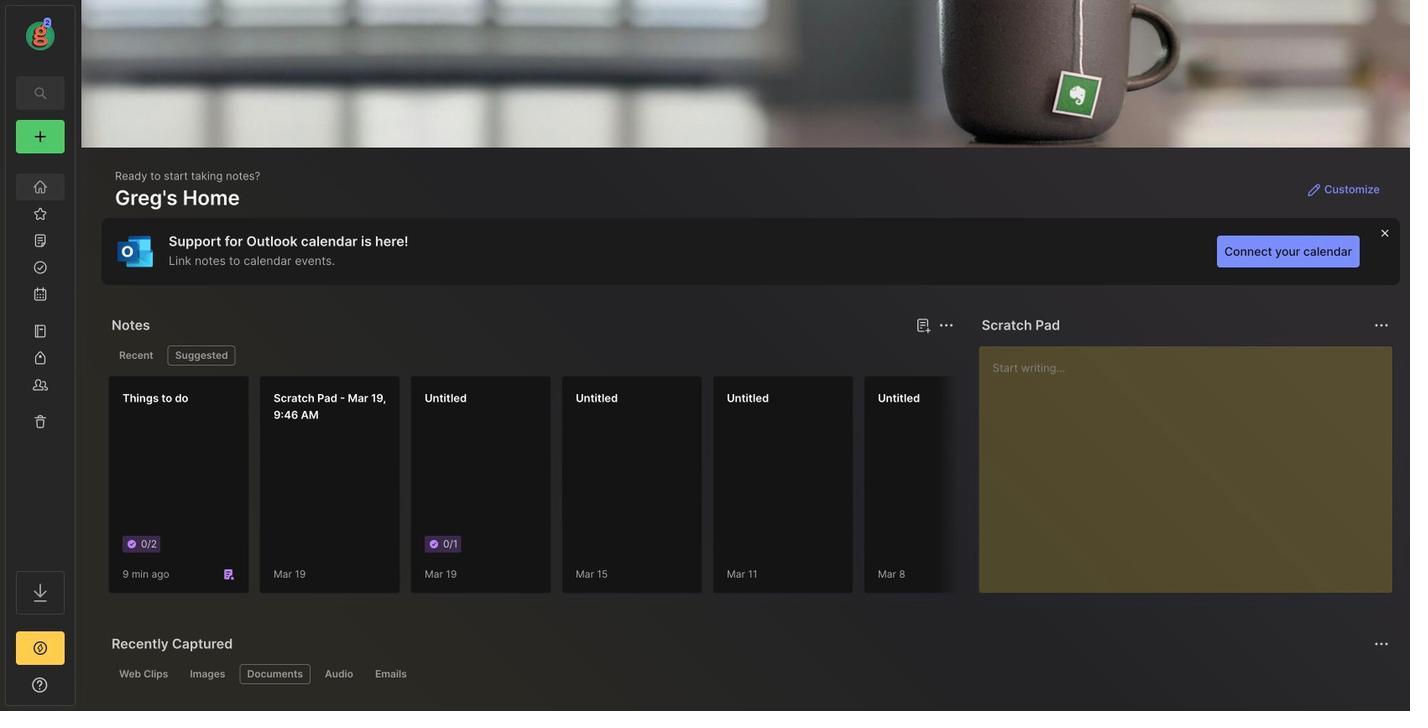 Task type: locate. For each thing, give the bounding box(es) containing it.
row group
[[108, 376, 1410, 604]]

0 vertical spatial tab list
[[112, 346, 952, 366]]

upgrade image
[[30, 639, 50, 659]]

More actions field
[[935, 314, 958, 337], [1370, 314, 1394, 337]]

tab list
[[112, 346, 952, 366], [112, 665, 1387, 685]]

tree inside main 'element'
[[6, 164, 75, 557]]

more actions image
[[937, 316, 957, 336], [1372, 316, 1392, 336]]

0 horizontal spatial more actions field
[[935, 314, 958, 337]]

1 tab list from the top
[[112, 346, 952, 366]]

0 horizontal spatial more actions image
[[937, 316, 957, 336]]

1 vertical spatial tab list
[[112, 665, 1387, 685]]

1 horizontal spatial more actions field
[[1370, 314, 1394, 337]]

1 horizontal spatial more actions image
[[1372, 316, 1392, 336]]

tab
[[112, 346, 161, 366], [168, 346, 236, 366], [112, 665, 176, 685], [182, 665, 233, 685], [240, 665, 311, 685], [317, 665, 361, 685], [368, 665, 415, 685]]

Account field
[[6, 16, 75, 53]]

1 more actions image from the left
[[937, 316, 957, 336]]

Start writing… text field
[[993, 347, 1392, 580]]

tree
[[6, 164, 75, 557]]

2 more actions image from the left
[[1372, 316, 1392, 336]]



Task type: describe. For each thing, give the bounding box(es) containing it.
1 more actions field from the left
[[935, 314, 958, 337]]

WHAT'S NEW field
[[6, 672, 75, 699]]

edit search image
[[30, 83, 50, 103]]

2 more actions field from the left
[[1370, 314, 1394, 337]]

more actions image for first more actions field
[[937, 316, 957, 336]]

home image
[[32, 179, 49, 196]]

main element
[[0, 0, 81, 712]]

more actions image for 1st more actions field from the right
[[1372, 316, 1392, 336]]

click to expand image
[[73, 681, 86, 701]]

2 tab list from the top
[[112, 665, 1387, 685]]



Task type: vqa. For each thing, say whether or not it's contained in the screenshot.
More actions 'field'
yes



